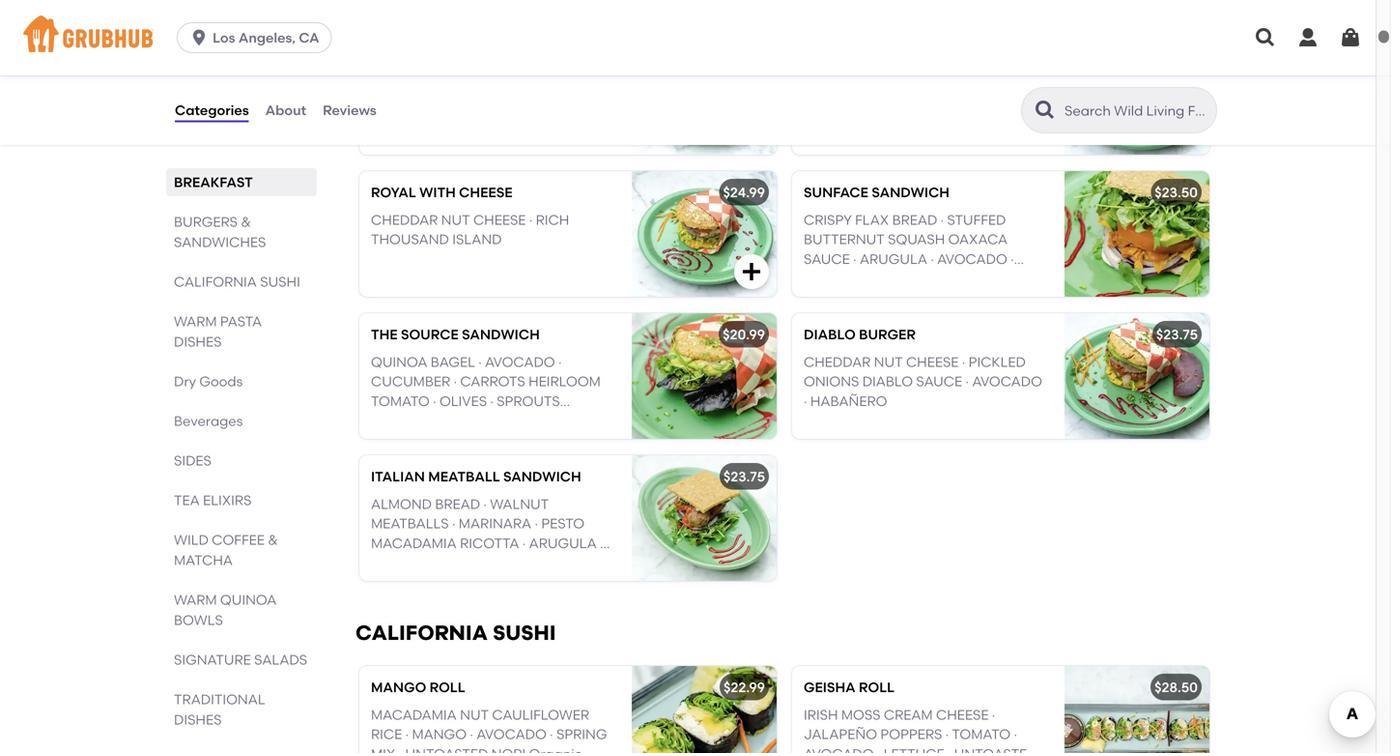Task type: describe. For each thing, give the bounding box(es) containing it.
nut for diablo
[[874, 354, 903, 370]]

rice
[[371, 726, 402, 743]]

the source sandwich image
[[632, 313, 777, 439]]

los angeles, ca button
[[177, 22, 340, 53]]

0 vertical spatial sandwich
[[872, 184, 950, 201]]

1 horizontal spatial svg image
[[740, 260, 764, 283]]

cheddar nut cheese · pickled onions diablo sauce · avocado · habañero
[[804, 354, 1043, 409]]

bread inside almond bread · walnut meatballs · marinara · pesto macadamia ricotta · arugula · kale chips
[[435, 496, 480, 512]]

quinoa inside warm quinoa bowls
[[220, 592, 277, 608]]

· inside "cheddar nut cheese · rich thousand island"
[[530, 212, 533, 228]]

meatballs
[[371, 515, 449, 532]]

dry
[[174, 373, 196, 390]]

royal with cheese image
[[632, 171, 777, 297]]

traditional dishes
[[174, 691, 265, 728]]

italian meatball sandwich
[[371, 468, 582, 485]]

ca
[[299, 29, 320, 46]]

svg image inside the los angeles, ca button
[[190, 28, 209, 47]]

pickles
[[371, 413, 426, 429]]

meatball
[[428, 468, 500, 485]]

sprouts
[[497, 393, 560, 409]]

almond
[[371, 496, 432, 512]]

1 vertical spatial sushi
[[493, 621, 556, 645]]

jalapeño burger image
[[632, 29, 777, 155]]

habañero
[[811, 393, 888, 409]]

reviews button
[[322, 75, 378, 145]]

warm quinoa bowls
[[174, 592, 277, 628]]

thousand
[[371, 231, 449, 248]]

vegan inside stuffed chili peppers · pickled jalapeño · jalapeño cream · vegan mayo
[[371, 109, 419, 125]]

categories
[[175, 102, 249, 118]]

moss
[[842, 706, 881, 723]]

spring
[[557, 726, 608, 743]]

crispy
[[804, 212, 852, 228]]

pesto
[[542, 515, 585, 532]]

stuffed chili peppers · pickled jalapeño · jalapeño cream · vegan mayo
[[371, 69, 598, 125]]

elixirs
[[203, 492, 252, 508]]

royal
[[371, 184, 416, 201]]

source
[[401, 326, 459, 343]]

tomato inside irish moss cream cheese · jalapeño poppers · tomato · avocado · lettuce · untoast
[[952, 726, 1011, 743]]

marinara
[[459, 515, 532, 532]]

warm for warm pasta dishes
[[174, 313, 217, 330]]

royal with cheese
[[371, 184, 513, 201]]

with
[[420, 184, 456, 201]]

mayo inside quinoa bagel · avocado · cucumber · carrots heirloom tomato · olives · sprouts pickles · honey mustard · vegan mayo
[[371, 432, 411, 449]]

crispy flax bread · stuffed butternut squash oaxaca sauce · arugula · avocado · truffle oil
[[804, 212, 1015, 287]]

matcha
[[174, 552, 233, 568]]

onions
[[804, 373, 860, 390]]

coffee
[[212, 532, 265, 548]]

stuffed inside stuffed chili peppers · pickled jalapeño · jalapeño cream · vegan mayo
[[371, 69, 430, 86]]

tea
[[174, 492, 200, 508]]

bagel
[[431, 354, 475, 370]]

sandwich for $20.99
[[462, 326, 540, 343]]

warm pasta dishes
[[174, 313, 262, 350]]

butternut
[[804, 231, 885, 248]]

lettuce
[[884, 746, 945, 753]]

sandwiches
[[174, 234, 266, 250]]

about button
[[265, 75, 307, 145]]

diablo burger image
[[1065, 313, 1210, 439]]

italian
[[371, 468, 425, 485]]

0 vertical spatial sushi
[[260, 274, 300, 290]]

1 horizontal spatial california
[[356, 621, 488, 645]]

rich
[[536, 212, 570, 228]]

mango roll image
[[632, 666, 777, 753]]

$28.50
[[1155, 679, 1199, 696]]

cheese inside irish moss cream cheese · jalapeño poppers · tomato · avocado · lettuce · untoast
[[937, 706, 989, 723]]

cream inside irish moss cream cheese · jalapeño poppers · tomato · avocado · lettuce · untoast
[[884, 706, 933, 723]]

0 vertical spatial mango
[[371, 679, 427, 696]]

avocado inside 'crispy flax bread · stuffed butternut squash oaxaca sauce · arugula · avocado · truffle oil'
[[938, 251, 1008, 267]]

0 horizontal spatial california
[[174, 274, 257, 290]]

macadamia nut cauliflower rice · mango · avocado · spring mix · untoasted nori  organi
[[371, 706, 608, 753]]

cheese for royal with cheese
[[459, 184, 513, 201]]

macadamia inside almond bread · walnut meatballs · marinara · pesto macadamia ricotta · arugula · kale chips
[[371, 535, 457, 551]]

heirloom
[[529, 373, 601, 390]]

breakfast
[[174, 174, 253, 190]]

flax
[[856, 212, 890, 228]]

pickled for ·
[[540, 69, 598, 86]]

honey
[[436, 413, 485, 429]]

chili
[[433, 69, 469, 86]]

sauce inside 'crispy flax bread · stuffed butternut squash oaxaca sauce · arugula · avocado · truffle oil'
[[804, 251, 850, 267]]

pablo burger image
[[1065, 29, 1210, 155]]

geisha roll image
[[1065, 666, 1210, 753]]

search icon image
[[1034, 99, 1058, 122]]

beverages
[[174, 413, 243, 429]]

diablo inside cheddar nut cheese · pickled onions diablo sauce · avocado · habañero
[[863, 373, 913, 390]]

roll for mango roll
[[430, 679, 466, 696]]

mango roll
[[371, 679, 466, 696]]

stuffed chili peppers · pickled jalapeño · jalapeño cream · vegan mayo button
[[360, 29, 777, 155]]

angeles,
[[239, 29, 296, 46]]

kale
[[371, 555, 405, 571]]

sunface sandwich image
[[1065, 171, 1210, 297]]

& inside 'burgers & sandwiches'
[[241, 214, 251, 230]]

burgers & sandwiches
[[174, 214, 266, 250]]

$23.75 for cheddar nut cheese · pickled onions diablo sauce · avocado · habañero
[[1157, 326, 1199, 343]]

island
[[453, 231, 502, 248]]

1 svg image from the left
[[1255, 26, 1278, 49]]

arugula inside almond bread · walnut meatballs · marinara · pesto macadamia ricotta · arugula · kale chips
[[529, 535, 597, 551]]

quinoa inside quinoa bagel · avocado · cucumber · carrots heirloom tomato · olives · sprouts pickles · honey mustard · vegan mayo
[[371, 354, 428, 370]]

warm for warm quinoa bowls
[[174, 592, 217, 608]]

pasta
[[220, 313, 262, 330]]

poppers
[[881, 726, 943, 743]]

pickled for avocado
[[969, 354, 1026, 370]]

squash
[[888, 231, 946, 248]]

oaxaca
[[949, 231, 1008, 248]]



Task type: vqa. For each thing, say whether or not it's contained in the screenshot.
bottommost MANGO
yes



Task type: locate. For each thing, give the bounding box(es) containing it.
reviews
[[323, 102, 377, 118]]

cheddar nut cheese · rich thousand island
[[371, 212, 570, 248]]

sandwich
[[872, 184, 950, 201], [462, 326, 540, 343], [504, 468, 582, 485]]

sandwich up carrots
[[462, 326, 540, 343]]

1 roll from the left
[[430, 679, 466, 696]]

1 horizontal spatial pickled
[[969, 354, 1026, 370]]

nut down burger
[[874, 354, 903, 370]]

svg image
[[1340, 26, 1363, 49], [190, 28, 209, 47], [740, 260, 764, 283]]

2 warm from the top
[[174, 592, 217, 608]]

tomato up pickles at the left bottom
[[371, 393, 430, 409]]

diablo up onions in the right of the page
[[804, 326, 856, 343]]

0 vertical spatial dishes
[[174, 333, 222, 350]]

signature salads
[[174, 652, 307, 668]]

bowls
[[174, 612, 223, 628]]

nut up island
[[441, 212, 470, 228]]

0 horizontal spatial arugula
[[529, 535, 597, 551]]

1 vertical spatial tomato
[[952, 726, 1011, 743]]

1 horizontal spatial $23.75
[[1157, 326, 1199, 343]]

california sushi
[[174, 274, 300, 290], [356, 621, 556, 645]]

0 vertical spatial tomato
[[371, 393, 430, 409]]

vegan
[[371, 109, 419, 125], [563, 413, 611, 429]]

arugula inside 'crispy flax bread · stuffed butternut squash oaxaca sauce · arugula · avocado · truffle oil'
[[860, 251, 928, 267]]

bread
[[893, 212, 938, 228], [435, 496, 480, 512]]

1 warm from the top
[[174, 313, 217, 330]]

roll up macadamia nut cauliflower rice · mango · avocado · spring mix · untoasted nori  organi
[[430, 679, 466, 696]]

0 horizontal spatial diablo
[[804, 326, 856, 343]]

avocado inside macadamia nut cauliflower rice · mango · avocado · spring mix · untoasted nori  organi
[[477, 726, 547, 743]]

vegan up royal
[[371, 109, 419, 125]]

2 svg image from the left
[[1297, 26, 1320, 49]]

$23.50
[[1155, 184, 1199, 201]]

cheese up "cheddar nut cheese · rich thousand island"
[[459, 184, 513, 201]]

california sushi up mango roll
[[356, 621, 556, 645]]

cheese inside cheddar nut cheese · pickled onions diablo sauce · avocado · habañero
[[907, 354, 959, 370]]

0 horizontal spatial vegan
[[371, 109, 419, 125]]

dishes up dry goods
[[174, 333, 222, 350]]

warm
[[174, 313, 217, 330], [174, 592, 217, 608]]

pickled inside stuffed chili peppers · pickled jalapeño · jalapeño cream · vegan mayo
[[540, 69, 598, 86]]

1 vertical spatial arugula
[[529, 535, 597, 551]]

mango up untoasted
[[412, 726, 467, 743]]

1 vertical spatial diablo
[[863, 373, 913, 390]]

1 horizontal spatial diablo
[[863, 373, 913, 390]]

wild
[[174, 532, 209, 548]]

los
[[213, 29, 235, 46]]

1 horizontal spatial svg image
[[1297, 26, 1320, 49]]

1 horizontal spatial &
[[268, 532, 278, 548]]

1 vertical spatial cheddar
[[804, 354, 871, 370]]

tomato right poppers
[[952, 726, 1011, 743]]

cheddar up onions in the right of the page
[[804, 354, 871, 370]]

mayo
[[422, 109, 462, 125], [371, 432, 411, 449]]

0 vertical spatial nut
[[441, 212, 470, 228]]

signature
[[174, 652, 251, 668]]

1 vertical spatial vegan
[[563, 413, 611, 429]]

jalapeño inside irish moss cream cheese · jalapeño poppers · tomato · avocado · lettuce · untoast
[[804, 726, 878, 743]]

cheese up poppers
[[937, 706, 989, 723]]

cheese for cheddar nut cheese · pickled onions diablo sauce · avocado · habañero
[[907, 354, 959, 370]]

$24.99
[[723, 184, 766, 201]]

$20.99
[[723, 326, 766, 343]]

warm inside warm quinoa bowls
[[174, 592, 217, 608]]

0 horizontal spatial sauce
[[804, 251, 850, 267]]

0 horizontal spatial cream
[[531, 89, 580, 106]]

oil
[[865, 270, 887, 287]]

2 horizontal spatial svg image
[[1340, 26, 1363, 49]]

1 horizontal spatial bread
[[893, 212, 938, 228]]

0 horizontal spatial svg image
[[190, 28, 209, 47]]

tomato inside quinoa bagel · avocado · cucumber · carrots heirloom tomato · olives · sprouts pickles · honey mustard · vegan mayo
[[371, 393, 430, 409]]

avocado
[[938, 251, 1008, 267], [485, 354, 555, 370], [973, 373, 1043, 390], [477, 726, 547, 743], [804, 746, 874, 753]]

jalapeño for stuffed
[[371, 89, 445, 106]]

macadamia down mango roll
[[371, 706, 457, 723]]

cheddar
[[371, 212, 438, 228], [804, 354, 871, 370]]

walnut
[[490, 496, 549, 512]]

sushi up cauliflower
[[493, 621, 556, 645]]

1 horizontal spatial sushi
[[493, 621, 556, 645]]

0 horizontal spatial pickled
[[540, 69, 598, 86]]

about
[[266, 102, 306, 118]]

avocado inside irish moss cream cheese · jalapeño poppers · tomato · avocado · lettuce · untoast
[[804, 746, 874, 753]]

cheese down burger
[[907, 354, 959, 370]]

bread inside 'crispy flax bread · stuffed butternut squash oaxaca sauce · arugula · avocado · truffle oil'
[[893, 212, 938, 228]]

1 horizontal spatial cheddar
[[804, 354, 871, 370]]

$22.99
[[724, 679, 766, 696]]

jalapeño for irish
[[804, 726, 878, 743]]

arugula down pesto
[[529, 535, 597, 551]]

dishes inside warm pasta dishes
[[174, 333, 222, 350]]

jalapeño down irish
[[804, 726, 878, 743]]

avocado inside cheddar nut cheese · pickled onions diablo sauce · avocado · habañero
[[973, 373, 1043, 390]]

truffle
[[804, 270, 862, 287]]

stuffed
[[371, 69, 430, 86], [948, 212, 1007, 228]]

mango inside macadamia nut cauliflower rice · mango · avocado · spring mix · untoasted nori  organi
[[412, 726, 467, 743]]

vegan inside quinoa bagel · avocado · cucumber · carrots heirloom tomato · olives · sprouts pickles · honey mustard · vegan mayo
[[563, 413, 611, 429]]

diablo burger
[[804, 326, 916, 343]]

dry goods
[[174, 373, 243, 390]]

stuffed up oaxaca
[[948, 212, 1007, 228]]

nut up untoasted
[[460, 706, 489, 723]]

0 vertical spatial cheddar
[[371, 212, 438, 228]]

mayo down pickles at the left bottom
[[371, 432, 411, 449]]

0 vertical spatial california sushi
[[174, 274, 300, 290]]

cream inside stuffed chili peppers · pickled jalapeño · jalapeño cream · vegan mayo
[[531, 89, 580, 106]]

0 horizontal spatial california sushi
[[174, 274, 300, 290]]

traditional
[[174, 691, 265, 708]]

stuffed inside 'crispy flax bread · stuffed butternut squash oaxaca sauce · arugula · avocado · truffle oil'
[[948, 212, 1007, 228]]

mayo inside stuffed chili peppers · pickled jalapeño · jalapeño cream · vegan mayo
[[422, 109, 462, 125]]

1 vertical spatial california sushi
[[356, 621, 556, 645]]

geisha roll
[[804, 679, 895, 696]]

vegan down heirloom
[[563, 413, 611, 429]]

0 horizontal spatial $23.75
[[724, 468, 766, 485]]

1 macadamia from the top
[[371, 535, 457, 551]]

tea elixirs
[[174, 492, 252, 508]]

cream
[[531, 89, 580, 106], [884, 706, 933, 723]]

sunface sandwich
[[804, 184, 950, 201]]

1 horizontal spatial jalapeño
[[455, 89, 528, 106]]

1 vertical spatial macadamia
[[371, 706, 457, 723]]

1 horizontal spatial arugula
[[860, 251, 928, 267]]

1 horizontal spatial cream
[[884, 706, 933, 723]]

salads
[[254, 652, 307, 668]]

1 vertical spatial cream
[[884, 706, 933, 723]]

sandwich up 'flax'
[[872, 184, 950, 201]]

2 vertical spatial sandwich
[[504, 468, 582, 485]]

cheddar inside cheddar nut cheese · pickled onions diablo sauce · avocado · habañero
[[804, 354, 871, 370]]

almond bread · walnut meatballs · marinara · pesto macadamia ricotta · arugula · kale chips
[[371, 496, 604, 571]]

mix
[[371, 746, 396, 753]]

sushi up pasta at left
[[260, 274, 300, 290]]

0 horizontal spatial &
[[241, 214, 251, 230]]

0 horizontal spatial stuffed
[[371, 69, 430, 86]]

mustard
[[488, 413, 553, 429]]

pickled inside cheddar nut cheese · pickled onions diablo sauce · avocado · habañero
[[969, 354, 1026, 370]]

roll for geisha roll
[[859, 679, 895, 696]]

0 horizontal spatial mayo
[[371, 432, 411, 449]]

0 horizontal spatial svg image
[[1255, 26, 1278, 49]]

diablo
[[804, 326, 856, 343], [863, 373, 913, 390]]

diablo up habañero
[[863, 373, 913, 390]]

cucumber
[[371, 373, 451, 390]]

cheddar up thousand
[[371, 212, 438, 228]]

bread down meatball
[[435, 496, 480, 512]]

0 horizontal spatial tomato
[[371, 393, 430, 409]]

nut inside cheddar nut cheese · pickled onions diablo sauce · avocado · habañero
[[874, 354, 903, 370]]

0 vertical spatial california
[[174, 274, 257, 290]]

ricotta
[[460, 535, 520, 551]]

1 horizontal spatial stuffed
[[948, 212, 1007, 228]]

0 vertical spatial macadamia
[[371, 535, 457, 551]]

sides
[[174, 452, 212, 469]]

nut inside "cheddar nut cheese · rich thousand island"
[[441, 212, 470, 228]]

0 horizontal spatial cheddar
[[371, 212, 438, 228]]

macadamia down meatballs
[[371, 535, 457, 551]]

1 vertical spatial bread
[[435, 496, 480, 512]]

0 horizontal spatial bread
[[435, 496, 480, 512]]

1 vertical spatial sandwich
[[462, 326, 540, 343]]

sunface
[[804, 184, 869, 201]]

sauce inside cheddar nut cheese · pickled onions diablo sauce · avocado · habañero
[[917, 373, 963, 390]]

1 horizontal spatial mayo
[[422, 109, 462, 125]]

0 horizontal spatial jalapeño
[[371, 89, 445, 106]]

burger
[[859, 326, 916, 343]]

sandwich up walnut
[[504, 468, 582, 485]]

the
[[371, 326, 398, 343]]

categories button
[[174, 75, 250, 145]]

untoasted
[[406, 746, 488, 753]]

1 dishes from the top
[[174, 333, 222, 350]]

dishes inside traditional dishes
[[174, 711, 222, 728]]

the source sandwich
[[371, 326, 540, 343]]

2 macadamia from the top
[[371, 706, 457, 723]]

irish moss cream cheese · jalapeño poppers · tomato · avocado · lettuce · untoast
[[804, 706, 1038, 753]]

cauliflower
[[492, 706, 590, 723]]

& up sandwiches
[[241, 214, 251, 230]]

stuffed left chili
[[371, 69, 430, 86]]

wild coffee & matcha
[[174, 532, 278, 568]]

los angeles, ca
[[213, 29, 320, 46]]

0 vertical spatial quinoa
[[371, 354, 428, 370]]

nori
[[492, 746, 526, 753]]

0 vertical spatial vegan
[[371, 109, 419, 125]]

roll
[[430, 679, 466, 696], [859, 679, 895, 696]]

·
[[534, 69, 537, 86], [448, 89, 451, 106], [584, 89, 587, 106], [530, 212, 533, 228], [941, 212, 945, 228], [854, 251, 857, 267], [931, 251, 935, 267], [1011, 251, 1015, 267], [479, 354, 482, 370], [559, 354, 562, 370], [963, 354, 966, 370], [454, 373, 457, 390], [966, 373, 970, 390], [433, 393, 437, 409], [490, 393, 494, 409], [804, 393, 808, 409], [430, 413, 433, 429], [556, 413, 560, 429], [484, 496, 487, 512], [452, 515, 456, 532], [535, 515, 538, 532], [523, 535, 526, 551], [600, 535, 604, 551], [993, 706, 996, 723], [406, 726, 409, 743], [470, 726, 474, 743], [550, 726, 554, 743], [946, 726, 949, 743], [1014, 726, 1018, 743], [399, 746, 402, 753], [878, 746, 881, 753], [948, 746, 952, 753]]

cheese for cheddar nut cheese · rich thousand island
[[474, 212, 526, 228]]

1 horizontal spatial sauce
[[917, 373, 963, 390]]

california sushi up pasta at left
[[174, 274, 300, 290]]

1 vertical spatial mango
[[412, 726, 467, 743]]

nut for ·
[[460, 706, 489, 723]]

Search Wild Living Foods search field
[[1063, 101, 1211, 120]]

quinoa up bowls at the left bottom
[[220, 592, 277, 608]]

jalapeño down peppers
[[455, 89, 528, 106]]

1 horizontal spatial tomato
[[952, 726, 1011, 743]]

main navigation navigation
[[0, 0, 1392, 75]]

nut for island
[[441, 212, 470, 228]]

0 vertical spatial stuffed
[[371, 69, 430, 86]]

cheese up island
[[474, 212, 526, 228]]

1 vertical spatial mayo
[[371, 432, 411, 449]]

1 vertical spatial stuffed
[[948, 212, 1007, 228]]

mango up rice
[[371, 679, 427, 696]]

2 horizontal spatial jalapeño
[[804, 726, 878, 743]]

sandwich for $23.75
[[504, 468, 582, 485]]

warm left pasta at left
[[174, 313, 217, 330]]

1 vertical spatial quinoa
[[220, 592, 277, 608]]

0 horizontal spatial roll
[[430, 679, 466, 696]]

0 vertical spatial cream
[[531, 89, 580, 106]]

2 dishes from the top
[[174, 711, 222, 728]]

1 vertical spatial warm
[[174, 592, 217, 608]]

jalapeño down chili
[[371, 89, 445, 106]]

pickled
[[540, 69, 598, 86], [969, 354, 1026, 370]]

0 horizontal spatial quinoa
[[220, 592, 277, 608]]

dishes down traditional
[[174, 711, 222, 728]]

cheddar for diablo
[[804, 354, 871, 370]]

1 horizontal spatial california sushi
[[356, 621, 556, 645]]

cheese inside "cheddar nut cheese · rich thousand island"
[[474, 212, 526, 228]]

0 vertical spatial mayo
[[422, 109, 462, 125]]

avocado inside quinoa bagel · avocado · cucumber · carrots heirloom tomato · olives · sprouts pickles · honey mustard · vegan mayo
[[485, 354, 555, 370]]

0 vertical spatial diablo
[[804, 326, 856, 343]]

0 vertical spatial warm
[[174, 313, 217, 330]]

0 horizontal spatial sushi
[[260, 274, 300, 290]]

california down sandwiches
[[174, 274, 257, 290]]

0 vertical spatial sauce
[[804, 251, 850, 267]]

warm up bowls at the left bottom
[[174, 592, 217, 608]]

0 vertical spatial $23.75
[[1157, 326, 1199, 343]]

& right the coffee
[[268, 532, 278, 548]]

roll up moss
[[859, 679, 895, 696]]

carrots
[[460, 373, 526, 390]]

1 vertical spatial dishes
[[174, 711, 222, 728]]

peppers
[[472, 69, 530, 86]]

svg image
[[1255, 26, 1278, 49], [1297, 26, 1320, 49]]

macadamia
[[371, 535, 457, 551], [371, 706, 457, 723]]

burgers
[[174, 214, 238, 230]]

2 roll from the left
[[859, 679, 895, 696]]

quinoa up "cucumber"
[[371, 354, 428, 370]]

1 vertical spatial pickled
[[969, 354, 1026, 370]]

1 vertical spatial california
[[356, 621, 488, 645]]

0 vertical spatial &
[[241, 214, 251, 230]]

goods
[[199, 373, 243, 390]]

nut
[[441, 212, 470, 228], [874, 354, 903, 370], [460, 706, 489, 723]]

1 horizontal spatial quinoa
[[371, 354, 428, 370]]

0 vertical spatial arugula
[[860, 251, 928, 267]]

sushi
[[260, 274, 300, 290], [493, 621, 556, 645]]

1 horizontal spatial vegan
[[563, 413, 611, 429]]

1 vertical spatial sauce
[[917, 373, 963, 390]]

olives
[[440, 393, 487, 409]]

cheddar inside "cheddar nut cheese · rich thousand island"
[[371, 212, 438, 228]]

warm inside warm pasta dishes
[[174, 313, 217, 330]]

1 vertical spatial $23.75
[[724, 468, 766, 485]]

nut inside macadamia nut cauliflower rice · mango · avocado · spring mix · untoasted nori  organi
[[460, 706, 489, 723]]

macadamia inside macadamia nut cauliflower rice · mango · avocado · spring mix · untoasted nori  organi
[[371, 706, 457, 723]]

italian meatball sandwich image
[[632, 455, 777, 581]]

1 vertical spatial nut
[[874, 354, 903, 370]]

& inside wild coffee & matcha
[[268, 532, 278, 548]]

2 vertical spatial nut
[[460, 706, 489, 723]]

bread up the squash
[[893, 212, 938, 228]]

0 vertical spatial pickled
[[540, 69, 598, 86]]

mango
[[371, 679, 427, 696], [412, 726, 467, 743]]

cheese
[[459, 184, 513, 201], [474, 212, 526, 228], [907, 354, 959, 370], [937, 706, 989, 723]]

quinoa bagel · avocado · cucumber · carrots heirloom tomato · olives · sprouts pickles · honey mustard · vegan mayo
[[371, 354, 611, 449]]

mayo down chili
[[422, 109, 462, 125]]

geisha
[[804, 679, 856, 696]]

irish
[[804, 706, 839, 723]]

1 vertical spatial &
[[268, 532, 278, 548]]

cheddar for royal
[[371, 212, 438, 228]]

arugula up "oil"
[[860, 251, 928, 267]]

1 horizontal spatial roll
[[859, 679, 895, 696]]

0 vertical spatial bread
[[893, 212, 938, 228]]

$23.75 for almond bread · walnut meatballs · marinara · pesto macadamia ricotta · arugula · kale chips
[[724, 468, 766, 485]]

california up mango roll
[[356, 621, 488, 645]]



